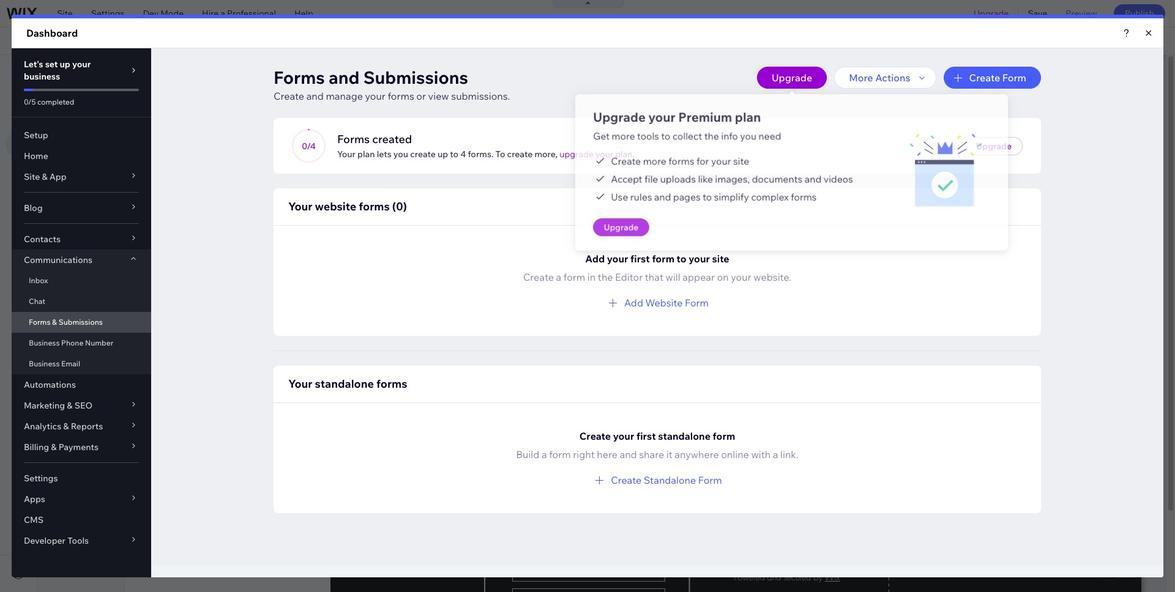 Task type: vqa. For each thing, say whether or not it's contained in the screenshot.
Help
yes



Task type: locate. For each thing, give the bounding box(es) containing it.
site
[[57, 8, 73, 19], [52, 67, 71, 79], [52, 99, 68, 110]]

professional
[[227, 8, 276, 19]]

hire a professional
[[202, 8, 276, 19]]

domain
[[384, 36, 415, 47]]

1 vertical spatial menu
[[70, 99, 93, 110]]

site up blog
[[57, 8, 73, 19]]

1 horizontal spatial pages
[[160, 99, 185, 110]]

menu right and
[[124, 67, 150, 79]]

your
[[364, 36, 382, 47]]

0 vertical spatial site
[[57, 8, 73, 19]]

site down site pages and menu
[[52, 99, 68, 110]]

and
[[104, 67, 121, 79]]

menu
[[124, 67, 150, 79], [70, 99, 93, 110]]

search
[[1136, 36, 1164, 47]]

site down blog
[[52, 67, 71, 79]]

0 vertical spatial pages
[[73, 67, 101, 79]]

100%
[[1021, 36, 1043, 47]]

0 horizontal spatial pages
[[73, 67, 101, 79]]

blog
[[46, 36, 70, 47]]

upgrade
[[974, 8, 1009, 19]]

pages left and
[[73, 67, 101, 79]]

pages for site
[[73, 67, 101, 79]]

hire
[[202, 8, 219, 19]]

1 horizontal spatial menu
[[124, 67, 150, 79]]

menu down site pages and menu
[[70, 99, 93, 110]]

connect
[[328, 36, 362, 47]]

dev mode
[[143, 8, 184, 19]]

https://www.wix.com/mysite connect your domain
[[211, 36, 415, 47]]

1 vertical spatial site
[[52, 67, 71, 79]]

publish
[[1125, 8, 1154, 19]]

dev
[[143, 8, 159, 19]]

search button
[[1111, 28, 1175, 54]]

site pages and menu
[[52, 67, 150, 79]]

a
[[221, 8, 225, 19]]

save
[[1028, 8, 1048, 19]]

1 vertical spatial pages
[[160, 99, 185, 110]]

blog
[[140, 99, 158, 110]]

2 vertical spatial site
[[52, 99, 68, 110]]

pages for blog
[[160, 99, 185, 110]]

pages
[[73, 67, 101, 79], [160, 99, 185, 110]]

save button
[[1019, 0, 1057, 27]]

0 vertical spatial menu
[[124, 67, 150, 79]]

pages right blog
[[160, 99, 185, 110]]



Task type: describe. For each thing, give the bounding box(es) containing it.
mode
[[160, 8, 184, 19]]

site for site
[[57, 8, 73, 19]]

publish button
[[1114, 4, 1165, 23]]

https://www.wix.com/mysite
[[211, 36, 322, 47]]

settings
[[91, 8, 125, 19]]

site menu
[[52, 99, 93, 110]]

help
[[294, 8, 313, 19]]

100% button
[[1002, 28, 1052, 54]]

blog pages
[[140, 99, 185, 110]]

site for site menu
[[52, 99, 68, 110]]

tools button
[[1052, 28, 1110, 54]]

site for site pages and menu
[[52, 67, 71, 79]]

tools
[[1078, 36, 1099, 47]]

0 horizontal spatial menu
[[70, 99, 93, 110]]

preview button
[[1057, 0, 1107, 27]]

preview
[[1066, 8, 1097, 19]]



